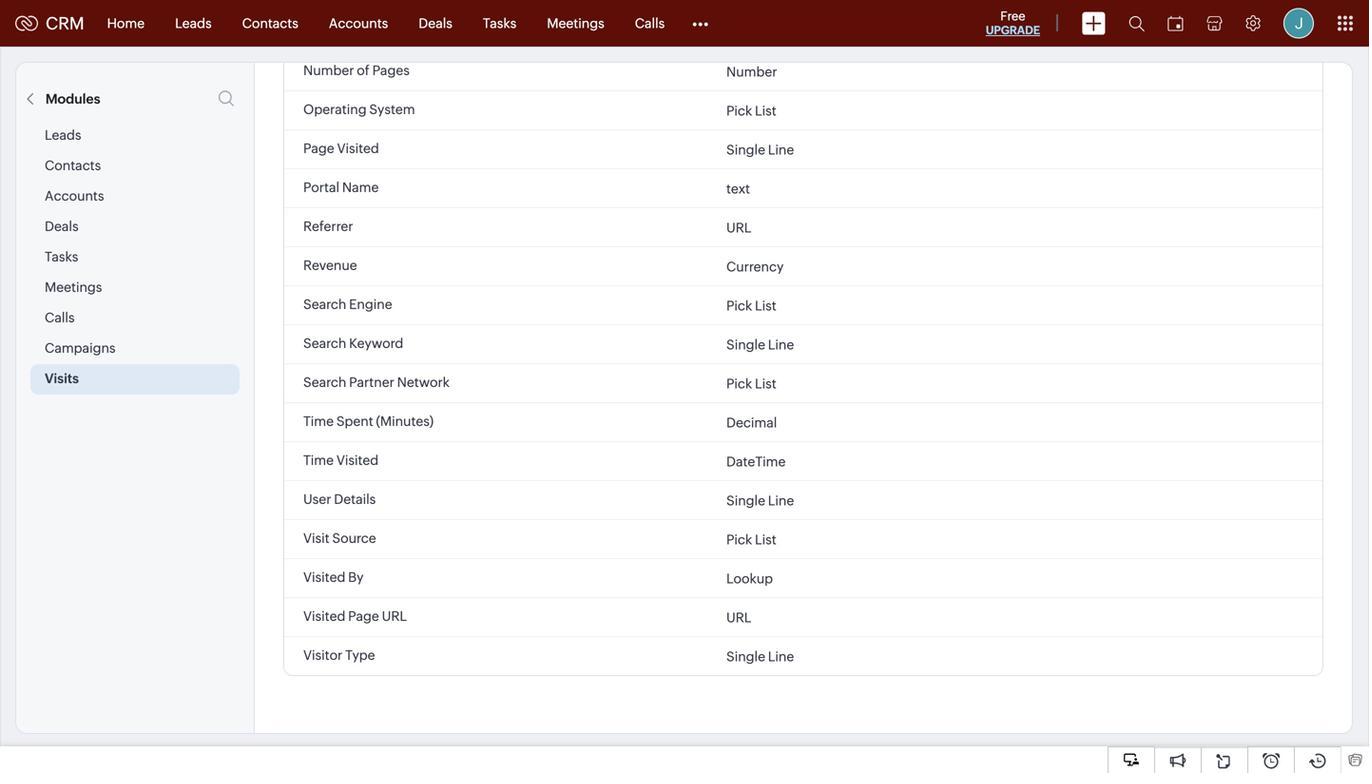 Task type: describe. For each thing, give the bounding box(es) containing it.
pick list for search engine
[[726, 298, 777, 313]]

visited up details
[[336, 453, 379, 468]]

list for search partner network
[[755, 376, 777, 391]]

list for visit source
[[755, 532, 777, 547]]

number for number of pages
[[303, 63, 354, 78]]

search for search engine
[[303, 297, 346, 312]]

time visited
[[303, 453, 379, 468]]

deals link
[[403, 0, 468, 46]]

visitor type
[[303, 648, 375, 663]]

keyword
[[349, 336, 403, 351]]

1 vertical spatial tasks
[[45, 249, 78, 264]]

1 horizontal spatial accounts
[[329, 16, 388, 31]]

deals inside deals link
[[419, 16, 453, 31]]

single line for search keyword
[[726, 337, 794, 352]]

visit
[[303, 531, 330, 546]]

(minutes)
[[376, 414, 434, 429]]

single line for page visited
[[726, 142, 794, 157]]

spent
[[336, 414, 373, 429]]

line for visitor type
[[768, 649, 794, 664]]

0 horizontal spatial leads
[[45, 127, 81, 143]]

details
[[334, 492, 376, 507]]

lookup
[[726, 571, 773, 586]]

calendar image
[[1168, 16, 1184, 31]]

single for visited
[[726, 142, 765, 157]]

type
[[345, 648, 375, 663]]

page visited
[[303, 141, 379, 156]]

partner
[[349, 375, 394, 390]]

pick for visit source
[[726, 532, 752, 547]]

pick list for search partner network
[[726, 376, 777, 391]]

pick for search partner network
[[726, 376, 752, 391]]

referrer
[[303, 219, 353, 234]]

of
[[357, 63, 370, 78]]

network
[[397, 375, 450, 390]]

create menu image
[[1082, 12, 1106, 35]]

number for number
[[726, 64, 777, 79]]

engine
[[349, 297, 392, 312]]

single line for user details
[[726, 493, 794, 508]]

name
[[342, 180, 379, 195]]

portal
[[303, 180, 339, 195]]

calls link
[[620, 0, 680, 46]]

single for keyword
[[726, 337, 765, 352]]

datetime
[[726, 454, 786, 469]]

visited by
[[303, 570, 364, 585]]

time for time visited
[[303, 453, 334, 468]]

user
[[303, 492, 331, 507]]

number of pages
[[303, 63, 410, 78]]

visited left by
[[303, 570, 345, 585]]

Other Modules field
[[680, 8, 721, 39]]

crm link
[[15, 14, 84, 33]]

search partner network
[[303, 375, 450, 390]]

visit source
[[303, 531, 376, 546]]

url for referrer
[[726, 220, 752, 235]]

tasks link
[[468, 0, 532, 46]]

free
[[1001, 9, 1026, 23]]

time spent (minutes)
[[303, 414, 434, 429]]

line for page visited
[[768, 142, 794, 157]]

campaigns
[[45, 340, 116, 356]]

search for search keyword
[[303, 336, 346, 351]]

decimal
[[726, 415, 777, 430]]

list for operating system
[[755, 103, 777, 118]]

1 vertical spatial deals
[[45, 219, 79, 234]]



Task type: locate. For each thing, give the bounding box(es) containing it.
search for search partner network
[[303, 375, 346, 390]]

pages
[[372, 63, 410, 78]]

0 vertical spatial tasks
[[483, 16, 517, 31]]

system
[[369, 102, 415, 117]]

1 vertical spatial page
[[348, 609, 379, 624]]

visited
[[337, 141, 379, 156], [336, 453, 379, 468], [303, 570, 345, 585], [303, 609, 345, 624]]

page up type on the left of the page
[[348, 609, 379, 624]]

single down lookup
[[726, 649, 765, 664]]

time for time spent (minutes)
[[303, 414, 334, 429]]

meetings link
[[532, 0, 620, 46]]

2 single line from the top
[[726, 337, 794, 352]]

1 pick from the top
[[726, 103, 752, 118]]

3 line from the top
[[768, 493, 794, 508]]

pick down currency
[[726, 298, 752, 313]]

list for search engine
[[755, 298, 777, 313]]

search
[[303, 297, 346, 312], [303, 336, 346, 351], [303, 375, 346, 390]]

meetings left calls link
[[547, 16, 604, 31]]

search keyword
[[303, 336, 403, 351]]

single
[[726, 142, 765, 157], [726, 337, 765, 352], [726, 493, 765, 508], [726, 649, 765, 664]]

1 vertical spatial time
[[303, 453, 334, 468]]

line
[[768, 142, 794, 157], [768, 337, 794, 352], [768, 493, 794, 508], [768, 649, 794, 664]]

profile image
[[1284, 8, 1314, 39]]

operating
[[303, 102, 367, 117]]

1 horizontal spatial meetings
[[547, 16, 604, 31]]

pick up 'text'
[[726, 103, 752, 118]]

4 single line from the top
[[726, 649, 794, 664]]

contacts
[[242, 16, 298, 31], [45, 158, 101, 173]]

1 horizontal spatial deals
[[419, 16, 453, 31]]

4 list from the top
[[755, 532, 777, 547]]

0 vertical spatial contacts
[[242, 16, 298, 31]]

free upgrade
[[986, 9, 1040, 37]]

0 horizontal spatial page
[[303, 141, 334, 156]]

number
[[303, 63, 354, 78], [726, 64, 777, 79]]

4 line from the top
[[768, 649, 794, 664]]

pick up lookup
[[726, 532, 752, 547]]

url
[[726, 220, 752, 235], [382, 609, 407, 624], [726, 610, 752, 625]]

visits
[[45, 371, 79, 386]]

1 vertical spatial leads
[[45, 127, 81, 143]]

1 vertical spatial search
[[303, 336, 346, 351]]

3 single from the top
[[726, 493, 765, 508]]

meetings up campaigns
[[45, 280, 102, 295]]

text
[[726, 181, 750, 196]]

3 pick list from the top
[[726, 376, 777, 391]]

leads link
[[160, 0, 227, 46]]

contacts right 'leads' link
[[242, 16, 298, 31]]

pick list for operating system
[[726, 103, 777, 118]]

single line
[[726, 142, 794, 157], [726, 337, 794, 352], [726, 493, 794, 508], [726, 649, 794, 664]]

single line for visitor type
[[726, 649, 794, 664]]

single line up 'text'
[[726, 142, 794, 157]]

0 vertical spatial time
[[303, 414, 334, 429]]

single for details
[[726, 493, 765, 508]]

user details
[[303, 492, 376, 507]]

0 horizontal spatial meetings
[[45, 280, 102, 295]]

1 horizontal spatial page
[[348, 609, 379, 624]]

pick list up decimal
[[726, 376, 777, 391]]

1 line from the top
[[768, 142, 794, 157]]

0 horizontal spatial calls
[[45, 310, 75, 325]]

single line down datetime
[[726, 493, 794, 508]]

0 vertical spatial deals
[[419, 16, 453, 31]]

contacts link
[[227, 0, 314, 46]]

accounts
[[329, 16, 388, 31], [45, 188, 104, 203]]

pick for operating system
[[726, 103, 752, 118]]

1 horizontal spatial contacts
[[242, 16, 298, 31]]

2 pick from the top
[[726, 298, 752, 313]]

revenue
[[303, 258, 357, 273]]

leads inside 'leads' link
[[175, 16, 212, 31]]

pick list up 'text'
[[726, 103, 777, 118]]

1 list from the top
[[755, 103, 777, 118]]

1 horizontal spatial tasks
[[483, 16, 517, 31]]

tasks up campaigns
[[45, 249, 78, 264]]

0 vertical spatial page
[[303, 141, 334, 156]]

1 horizontal spatial calls
[[635, 16, 665, 31]]

single down datetime
[[726, 493, 765, 508]]

2 vertical spatial search
[[303, 375, 346, 390]]

contacts down modules
[[45, 158, 101, 173]]

single line down currency
[[726, 337, 794, 352]]

0 horizontal spatial accounts
[[45, 188, 104, 203]]

visitor
[[303, 648, 343, 663]]

search down the search engine at the top
[[303, 336, 346, 351]]

search down 'revenue'
[[303, 297, 346, 312]]

1 vertical spatial contacts
[[45, 158, 101, 173]]

visited up visitor
[[303, 609, 345, 624]]

calls left other modules field
[[635, 16, 665, 31]]

time left spent
[[303, 414, 334, 429]]

logo image
[[15, 16, 38, 31]]

calls
[[635, 16, 665, 31], [45, 310, 75, 325]]

visited page url
[[303, 609, 407, 624]]

time up user
[[303, 453, 334, 468]]

4 single from the top
[[726, 649, 765, 664]]

portal name
[[303, 180, 379, 195]]

3 single line from the top
[[726, 493, 794, 508]]

pick for search engine
[[726, 298, 752, 313]]

1 single from the top
[[726, 142, 765, 157]]

0 vertical spatial search
[[303, 297, 346, 312]]

home
[[107, 16, 145, 31]]

accounts link
[[314, 0, 403, 46]]

leads right home link at the left top of page
[[175, 16, 212, 31]]

1 vertical spatial meetings
[[45, 280, 102, 295]]

pick up decimal
[[726, 376, 752, 391]]

1 vertical spatial accounts
[[45, 188, 104, 203]]

tasks
[[483, 16, 517, 31], [45, 249, 78, 264]]

0 horizontal spatial deals
[[45, 219, 79, 234]]

search engine
[[303, 297, 392, 312]]

2 single from the top
[[726, 337, 765, 352]]

4 pick list from the top
[[726, 532, 777, 547]]

upgrade
[[986, 24, 1040, 37]]

2 pick list from the top
[[726, 298, 777, 313]]

page
[[303, 141, 334, 156], [348, 609, 379, 624]]

modules
[[45, 91, 100, 106]]

by
[[348, 570, 364, 585]]

home link
[[92, 0, 160, 46]]

0 vertical spatial leads
[[175, 16, 212, 31]]

url for visited page url
[[726, 610, 752, 625]]

4 pick from the top
[[726, 532, 752, 547]]

calls up campaigns
[[45, 310, 75, 325]]

search left partner
[[303, 375, 346, 390]]

pick list for visit source
[[726, 532, 777, 547]]

single up 'text'
[[726, 142, 765, 157]]

1 single line from the top
[[726, 142, 794, 157]]

pick
[[726, 103, 752, 118], [726, 298, 752, 313], [726, 376, 752, 391], [726, 532, 752, 547]]

2 search from the top
[[303, 336, 346, 351]]

tasks right deals link
[[483, 16, 517, 31]]

0 vertical spatial accounts
[[329, 16, 388, 31]]

1 vertical spatial calls
[[45, 310, 75, 325]]

line for search keyword
[[768, 337, 794, 352]]

operating system
[[303, 102, 415, 117]]

leads down modules
[[45, 127, 81, 143]]

3 search from the top
[[303, 375, 346, 390]]

1 time from the top
[[303, 414, 334, 429]]

1 pick list from the top
[[726, 103, 777, 118]]

pick list up lookup
[[726, 532, 777, 547]]

1 horizontal spatial leads
[[175, 16, 212, 31]]

1 horizontal spatial number
[[726, 64, 777, 79]]

pick list
[[726, 103, 777, 118], [726, 298, 777, 313], [726, 376, 777, 391], [726, 532, 777, 547]]

0 horizontal spatial contacts
[[45, 158, 101, 173]]

crm
[[46, 14, 84, 33]]

meetings
[[547, 16, 604, 31], [45, 280, 102, 295]]

1 search from the top
[[303, 297, 346, 312]]

visited down operating system
[[337, 141, 379, 156]]

single up decimal
[[726, 337, 765, 352]]

0 vertical spatial meetings
[[547, 16, 604, 31]]

time
[[303, 414, 334, 429], [303, 453, 334, 468]]

3 list from the top
[[755, 376, 777, 391]]

create menu element
[[1071, 0, 1117, 46]]

currency
[[726, 259, 784, 274]]

single line down lookup
[[726, 649, 794, 664]]

3 pick from the top
[[726, 376, 752, 391]]

search element
[[1117, 0, 1156, 47]]

2 list from the top
[[755, 298, 777, 313]]

list
[[755, 103, 777, 118], [755, 298, 777, 313], [755, 376, 777, 391], [755, 532, 777, 547]]

search image
[[1129, 15, 1145, 31]]

line for user details
[[768, 493, 794, 508]]

0 horizontal spatial number
[[303, 63, 354, 78]]

leads
[[175, 16, 212, 31], [45, 127, 81, 143]]

2 time from the top
[[303, 453, 334, 468]]

0 horizontal spatial tasks
[[45, 249, 78, 264]]

profile element
[[1272, 0, 1325, 46]]

deals
[[419, 16, 453, 31], [45, 219, 79, 234]]

page up portal
[[303, 141, 334, 156]]

pick list down currency
[[726, 298, 777, 313]]

0 vertical spatial calls
[[635, 16, 665, 31]]

source
[[332, 531, 376, 546]]

single for type
[[726, 649, 765, 664]]

2 line from the top
[[768, 337, 794, 352]]



Task type: vqa. For each thing, say whether or not it's contained in the screenshot.
Keyword
yes



